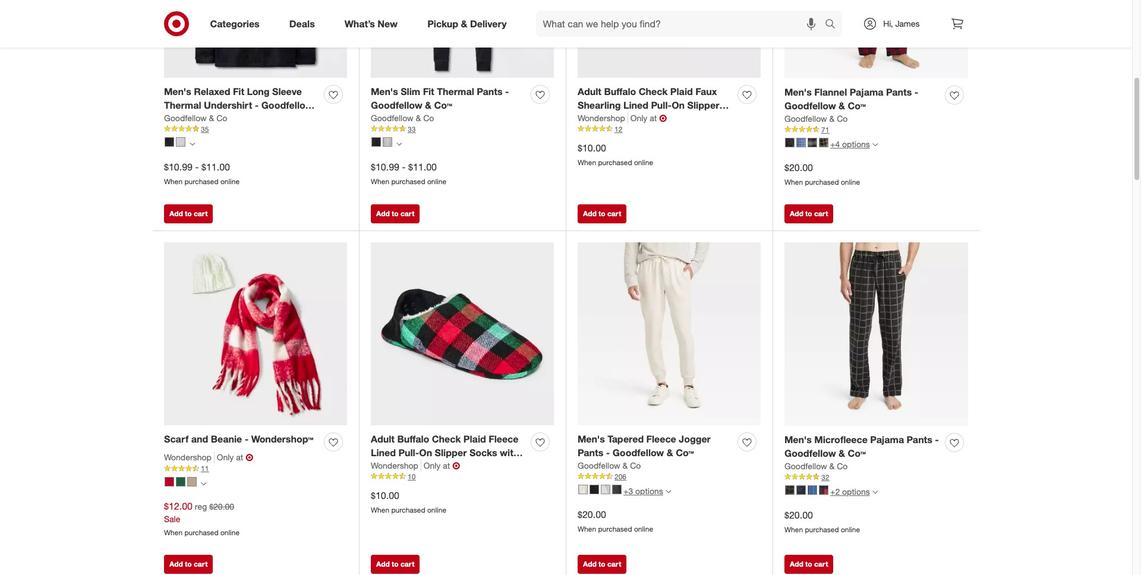 Task type: describe. For each thing, give the bounding box(es) containing it.
cement gray image
[[601, 486, 611, 495]]

fit for thermal
[[423, 86, 435, 98]]

add to cart for scarf and beanie - wondershop™
[[169, 560, 208, 569]]

men's slim fit thermal pants - goodfellow & co™
[[371, 86, 509, 111]]

microfleece
[[815, 434, 868, 446]]

pants inside men's tapered fleece jogger pants - goodfellow & co™
[[578, 447, 604, 459]]

black image for $20.00
[[786, 486, 795, 496]]

0 horizontal spatial wondershop™
[[251, 434, 314, 445]]

$11.00 for goodfellow
[[409, 161, 437, 173]]

co™ inside men's flannel pajama pants - goodfellow & co™
[[848, 100, 867, 112]]

71
[[822, 125, 830, 134]]

$20.00 when purchased online for men's tapered fleece jogger pants - goodfellow & co™
[[578, 509, 654, 534]]

to for men's microfleece pajama pants - goodfellow & co™
[[806, 560, 813, 569]]

co™ inside men's slim fit thermal pants - goodfellow & co™
[[434, 99, 453, 111]]

heel
[[417, 461, 438, 473]]

$10.00 for 12
[[578, 142, 607, 154]]

when inside $12.00 reg $20.00 sale when purchased online
[[164, 529, 183, 538]]

& inside the adult buffalo check plaid fleece lined pull-on slipper socks with huggable heel & grippers - wondershop™ black/red/blue
[[440, 461, 447, 473]]

co™ inside men's tapered fleece jogger pants - goodfellow & co™
[[676, 447, 695, 459]]

sleeve
[[272, 86, 302, 98]]

goodfellow & co link for microfleece
[[785, 461, 848, 473]]

add for men's microfleece pajama pants - goodfellow & co™
[[790, 560, 804, 569]]

plaid
[[464, 434, 486, 445]]

all colors image for goodfellow
[[397, 142, 402, 147]]

huggable
[[371, 461, 415, 473]]

black/red/blue
[[436, 474, 507, 486]]

purchased down +2 options dropdown button
[[806, 526, 839, 534]]

& inside men's slim fit thermal pants - goodfellow & co™
[[425, 99, 432, 111]]

slipper
[[435, 447, 467, 459]]

all colors image for undershirt
[[190, 142, 195, 147]]

men's microfleece pajama pants - goodfellow & co™
[[785, 434, 940, 460]]

pants inside men's slim fit thermal pants - goodfellow & co™
[[477, 86, 503, 98]]

men's relaxed fit long sleeve thermal undershirt - goodfellow & co™ link
[[164, 85, 319, 125]]

flannel
[[815, 86, 848, 98]]

search
[[820, 19, 849, 31]]

1 horizontal spatial all colors element
[[201, 480, 206, 487]]

men's tapered fleece jogger pants - goodfellow & co™ link
[[578, 433, 733, 460]]

undershirt
[[204, 99, 252, 111]]

cart for men's microfleece pajama pants - goodfellow & co™
[[815, 560, 829, 569]]

jogger
[[679, 434, 711, 445]]

options for microfleece
[[843, 487, 871, 497]]

goodfellow & co link for slim
[[371, 112, 434, 124]]

¬ for adult buffalo check plaid fleece lined pull-on slipper socks with huggable heel & grippers - wondershop™ black/red/blue
[[453, 460, 460, 472]]

What can we help you find? suggestions appear below search field
[[536, 11, 829, 37]]

goodfellow & co for flannel
[[785, 113, 848, 124]]

$10.99 for men's slim fit thermal pants - goodfellow & co™
[[371, 161, 400, 173]]

wondershop for adult buffalo check plaid fleece lined pull-on slipper socks with huggable heel & grippers - wondershop™ black/red/blue
[[371, 461, 419, 471]]

& inside men's tapered fleece jogger pants - goodfellow & co™
[[667, 447, 674, 459]]

+2 options
[[831, 487, 871, 497]]

+4
[[831, 139, 840, 149]]

scarf
[[164, 434, 189, 445]]

only for adult buffalo check plaid fleece lined pull-on slipper socks with huggable heel & grippers - wondershop™ black/red/blue
[[424, 461, 441, 471]]

slim
[[401, 86, 421, 98]]

sale
[[164, 514, 180, 525]]

$10.00 for 10
[[371, 490, 400, 502]]

- inside men's slim fit thermal pants - goodfellow & co™
[[505, 86, 509, 98]]

0 horizontal spatial gray image
[[176, 138, 186, 147]]

socks
[[470, 447, 498, 459]]

add to cart button for men's slim fit thermal pants - goodfellow & co™
[[371, 205, 420, 224]]

$20.00 when purchased online for men's microfleece pajama pants - goodfellow & co™
[[785, 510, 861, 534]]

add to cart for men's microfleece pajama pants - goodfellow & co™
[[790, 560, 829, 569]]

add for scarf and beanie - wondershop™
[[169, 560, 183, 569]]

12 link
[[578, 124, 761, 135]]

goodfellow & co link for tapered
[[578, 460, 641, 472]]

deals link
[[279, 11, 330, 37]]

adult
[[371, 434, 395, 445]]

cart for men's flannel pajama pants - goodfellow & co™
[[815, 209, 829, 218]]

$20.00 for men's tapered fleece jogger pants - goodfellow & co™
[[578, 509, 607, 521]]

all colors + 3 more colors element
[[666, 488, 671, 495]]

& up 206
[[623, 461, 628, 471]]

+2
[[831, 487, 840, 497]]

goodfellow & co for slim
[[371, 113, 434, 123]]

+2 options button
[[780, 483, 884, 502]]

$20.00 inside $12.00 reg $20.00 sale when purchased online
[[209, 502, 234, 512]]

men's flannel pajama pants - goodfellow & co™
[[785, 86, 919, 112]]

lined
[[371, 447, 396, 459]]

categories link
[[200, 11, 275, 37]]

35
[[201, 125, 209, 134]]

co™ inside the men's microfleece pajama pants - goodfellow & co™
[[848, 448, 867, 460]]

add to cart for adult buffalo check plaid fleece lined pull-on slipper socks with huggable heel & grippers - wondershop™ black/red/blue
[[376, 560, 415, 569]]

+4 options
[[831, 139, 871, 149]]

add to cart for men's flannel pajama pants - goodfellow & co™
[[790, 209, 829, 218]]

12
[[615, 125, 623, 134]]

men's microfleece pajama pants - goodfellow & co™ link
[[785, 434, 941, 461]]

goodfellow & co link for relaxed
[[164, 112, 227, 124]]

fit for long
[[233, 86, 244, 98]]

10 link
[[371, 472, 554, 482]]

thermal inside the men's relaxed fit long sleeve thermal undershirt - goodfellow & co™
[[164, 99, 201, 111]]

purchased down 35
[[185, 177, 219, 186]]

all colors + 2 more colors image
[[873, 490, 878, 496]]

- inside the men's relaxed fit long sleeve thermal undershirt - goodfellow & co™
[[255, 99, 259, 111]]

cart for men's relaxed fit long sleeve thermal undershirt - goodfellow & co™
[[194, 209, 208, 218]]

hi, james
[[884, 18, 920, 29]]

+3
[[624, 486, 633, 496]]

men's for men's flannel pajama pants - goodfellow & co™
[[785, 86, 812, 98]]

search button
[[820, 11, 849, 39]]

- inside men's tapered fleece jogger pants - goodfellow & co™
[[606, 447, 610, 459]]

¬ for scarf and beanie - wondershop™
[[246, 452, 253, 464]]

options for tapered
[[636, 486, 664, 496]]

all colors + 3 more colors image
[[666, 490, 671, 495]]

1 horizontal spatial blue image
[[808, 486, 818, 496]]

adult buffalo check plaid fleece lined pull-on slipper socks with huggable heel & grippers - wondershop™ black/red/blue
[[371, 434, 519, 486]]

red image
[[165, 477, 174, 487]]

men's for men's slim fit thermal pants - goodfellow & co™
[[371, 86, 398, 98]]

with
[[500, 447, 519, 459]]

beige image
[[579, 486, 588, 495]]

what's new link
[[335, 11, 413, 37]]

all colors + 4 more colors element
[[873, 141, 878, 148]]

all colors image
[[201, 481, 206, 487]]

men's for men's microfleece pajama pants - goodfellow & co™
[[785, 434, 812, 446]]

11
[[201, 464, 209, 473]]

$10.00 when purchased online for 10
[[371, 490, 447, 515]]

deals
[[289, 18, 315, 29]]

gray image
[[383, 138, 393, 147]]

add to cart for men's tapered fleece jogger pants - goodfellow & co™
[[583, 560, 622, 569]]

delivery
[[470, 18, 507, 29]]

to for adult buffalo check plaid fleece lined pull-on slipper socks with huggable heel & grippers - wondershop™ black/red/blue
[[392, 560, 399, 569]]

black image for $10.99
[[372, 138, 381, 147]]

men's flannel pajama pants - goodfellow & co™ link
[[785, 86, 941, 113]]

+3 options button
[[573, 482, 677, 501]]

men's for men's relaxed fit long sleeve thermal undershirt - goodfellow & co™
[[164, 86, 191, 98]]

& up +2
[[830, 461, 835, 471]]

$10.99 - $11.00 when purchased online for undershirt
[[164, 161, 240, 186]]

men's tapered fleece jogger pants - goodfellow & co™
[[578, 434, 711, 459]]

0 vertical spatial green image
[[820, 138, 829, 148]]

$12.00
[[164, 501, 193, 513]]

206 link
[[578, 472, 761, 482]]



Task type: locate. For each thing, give the bounding box(es) containing it.
add to cart button for men's microfleece pajama pants - goodfellow & co™
[[785, 556, 834, 575]]

thermal up 33 link
[[437, 86, 474, 98]]

fleece up the with
[[489, 434, 519, 445]]

blue image left +4
[[797, 138, 806, 148]]

online inside $12.00 reg $20.00 sale when purchased online
[[221, 529, 240, 538]]

goodfellow & co link up 71
[[785, 113, 848, 125]]

1 horizontal spatial $10.00 when purchased online
[[578, 142, 654, 167]]

wondershop
[[578, 113, 626, 123], [164, 453, 212, 463], [371, 461, 419, 471]]

1 $10.99 - $11.00 when purchased online from the left
[[164, 161, 240, 186]]

1 horizontal spatial wondershop™
[[371, 474, 433, 486]]

pajama for microfleece
[[871, 434, 905, 446]]

tan image
[[187, 477, 197, 487]]

pants
[[477, 86, 503, 98], [887, 86, 912, 98], [907, 434, 933, 446], [578, 447, 604, 459]]

cart for scarf and beanie - wondershop™
[[194, 560, 208, 569]]

goodfellow inside the men's relaxed fit long sleeve thermal undershirt - goodfellow & co™
[[262, 99, 313, 111]]

2 horizontal spatial ¬
[[660, 112, 667, 124]]

men's left slim
[[371, 86, 398, 98]]

wondershop link for adult buffalo check plaid fleece lined pull-on slipper socks with huggable heel & grippers - wondershop™ black/red/blue
[[371, 460, 422, 472]]

2 horizontal spatial wondershop link
[[578, 112, 629, 124]]

black image inside +4 options dropdown button
[[786, 138, 795, 148]]

add for men's relaxed fit long sleeve thermal undershirt - goodfellow & co™
[[169, 209, 183, 218]]

add to cart
[[169, 209, 208, 218], [376, 209, 415, 218], [583, 209, 622, 218], [790, 209, 829, 218], [169, 560, 208, 569], [376, 560, 415, 569], [583, 560, 622, 569], [790, 560, 829, 569]]

1 horizontal spatial wondershop
[[371, 461, 419, 471]]

1 vertical spatial $10.00
[[371, 490, 400, 502]]

all colors element right tan icon
[[201, 480, 206, 487]]

- inside the men's microfleece pajama pants - goodfellow & co™
[[936, 434, 940, 446]]

pajama for flannel
[[850, 86, 884, 98]]

0 horizontal spatial wondershop
[[164, 453, 212, 463]]

add to cart for men's slim fit thermal pants - goodfellow & co™
[[376, 209, 415, 218]]

cart for adult buffalo check plaid fleece lined pull-on slipper socks with huggable heel & grippers - wondershop™ black/red/blue
[[401, 560, 415, 569]]

co™ down the microfleece
[[848, 448, 867, 460]]

green image right red image
[[176, 477, 186, 487]]

0 horizontal spatial thermal
[[164, 99, 201, 111]]

pajama up 32 link
[[871, 434, 905, 446]]

add for men's slim fit thermal pants - goodfellow & co™
[[376, 209, 390, 218]]

black image
[[165, 138, 174, 147], [786, 138, 795, 148], [590, 486, 599, 495]]

beanie
[[211, 434, 242, 445]]

1 horizontal spatial $10.00
[[578, 142, 607, 154]]

33
[[408, 125, 416, 134]]

10
[[408, 473, 416, 482]]

all colors element right gray icon
[[397, 140, 402, 147]]

co down undershirt
[[217, 113, 227, 123]]

pickup & delivery link
[[418, 11, 522, 37]]

71 link
[[785, 125, 969, 135]]

cart for men's slim fit thermal pants - goodfellow & co™
[[401, 209, 415, 218]]

2 horizontal spatial all colors element
[[397, 140, 402, 147]]

all colors element for goodfellow
[[397, 140, 402, 147]]

black image
[[372, 138, 381, 147], [786, 486, 795, 496]]

purchased down gray icon
[[392, 177, 426, 186]]

$10.00 when purchased online down 10
[[371, 490, 447, 515]]

scarf and beanie - wondershop™ image
[[164, 243, 347, 426], [164, 243, 347, 426]]

blue image left red icon
[[808, 486, 818, 496]]

co™ up 71 link
[[848, 100, 867, 112]]

1 horizontal spatial ¬
[[453, 460, 460, 472]]

& down flannel
[[839, 100, 846, 112]]

1 horizontal spatial $10.99
[[371, 161, 400, 173]]

$10.99 - $11.00 when purchased online down 35
[[164, 161, 240, 186]]

scarf and beanie - wondershop™
[[164, 434, 314, 445]]

pajama right flannel
[[850, 86, 884, 98]]

black image left navy blue image
[[786, 486, 795, 496]]

only for scarf and beanie - wondershop™
[[217, 453, 234, 463]]

reg
[[195, 502, 207, 512]]

0 horizontal spatial wondershop only at ¬
[[164, 452, 253, 464]]

what's
[[345, 18, 375, 29]]

adult buffalo check plaid faux shearling lined pull-on slipper socks with huggable heel & grippers - wondershop™ red/black image
[[578, 0, 761, 78], [578, 0, 761, 78]]

fleece inside men's tapered fleece jogger pants - goodfellow & co™
[[647, 434, 677, 445]]

$20.00 when purchased online
[[785, 162, 861, 187], [578, 509, 654, 534], [785, 510, 861, 534]]

co for tapered
[[630, 461, 641, 471]]

0 horizontal spatial $10.99 - $11.00 when purchased online
[[164, 161, 240, 186]]

navy blue image
[[797, 486, 806, 496]]

0 horizontal spatial blue image
[[797, 138, 806, 148]]

all colors + 2 more colors element
[[873, 489, 878, 496]]

0 horizontal spatial fit
[[233, 86, 244, 98]]

men's relaxed fit long sleeve thermal undershirt - goodfellow & co™ image
[[164, 0, 347, 78], [164, 0, 347, 78]]

green image left +4
[[820, 138, 829, 148]]

$10.99 - $11.00 when purchased online
[[164, 161, 240, 186], [371, 161, 447, 186]]

goodfellow inside the men's microfleece pajama pants - goodfellow & co™
[[785, 448, 837, 460]]

$10.00 when purchased online down 12 at right top
[[578, 142, 654, 167]]

fleece
[[489, 434, 519, 445], [647, 434, 677, 445]]

2 horizontal spatial black image
[[786, 138, 795, 148]]

fit right slim
[[423, 86, 435, 98]]

options left the all colors + 3 more colors element
[[636, 486, 664, 496]]

wondershop up 11
[[164, 453, 212, 463]]

add to cart button for adult buffalo check plaid fleece lined pull-on slipper socks with huggable heel & grippers - wondershop™ black/red/blue
[[371, 556, 420, 575]]

all colors element down relaxed
[[190, 140, 195, 147]]

all colors + 4 more colors image
[[873, 142, 878, 148]]

pajama inside the men's microfleece pajama pants - goodfellow & co™
[[871, 434, 905, 446]]

$20.00 for men's microfleece pajama pants - goodfellow & co™
[[785, 510, 814, 521]]

& down slim
[[416, 113, 421, 123]]

$20.00 when purchased online for men's flannel pajama pants - goodfellow & co™
[[785, 162, 861, 187]]

co down men's slim fit thermal pants - goodfellow & co™
[[424, 113, 434, 123]]

1 all colors image from the left
[[190, 142, 195, 147]]

purchased down 12 at right top
[[599, 158, 633, 167]]

2 fleece from the left
[[647, 434, 677, 445]]

goodfellow inside men's tapered fleece jogger pants - goodfellow & co™
[[613, 447, 665, 459]]

0 vertical spatial black image
[[372, 138, 381, 147]]

0 horizontal spatial only
[[217, 453, 234, 463]]

$20.00 down navy blue image
[[785, 510, 814, 521]]

add for adult buffalo check plaid fleece lined pull-on slipper socks with huggable heel & grippers - wondershop™ black/red/blue
[[376, 560, 390, 569]]

0 horizontal spatial $10.00
[[371, 490, 400, 502]]

co for slim
[[424, 113, 434, 123]]

men's left relaxed
[[164, 86, 191, 98]]

wondershop for scarf and beanie - wondershop™
[[164, 453, 212, 463]]

1 horizontal spatial thermal
[[437, 86, 474, 98]]

purchased down +3 options dropdown button at the right bottom of page
[[599, 525, 633, 534]]

1 horizontal spatial gray image
[[808, 138, 818, 148]]

2 $10.99 from the left
[[371, 161, 400, 173]]

men's
[[164, 86, 191, 98], [371, 86, 398, 98], [785, 86, 812, 98], [578, 434, 605, 445], [785, 434, 812, 446]]

$20.00 down beige image
[[578, 509, 607, 521]]

11 link
[[164, 464, 347, 474]]

0 horizontal spatial black image
[[372, 138, 381, 147]]

thermal inside men's slim fit thermal pants - goodfellow & co™
[[437, 86, 474, 98]]

0 vertical spatial $10.00
[[578, 142, 607, 154]]

2 all colors image from the left
[[397, 142, 402, 147]]

long
[[247, 86, 270, 98]]

co™
[[434, 99, 453, 111], [848, 100, 867, 112], [173, 113, 191, 125], [676, 447, 695, 459], [848, 448, 867, 460]]

men's inside men's slim fit thermal pants - goodfellow & co™
[[371, 86, 398, 98]]

cart for men's tapered fleece jogger pants - goodfellow & co™
[[608, 560, 622, 569]]

2 fit from the left
[[423, 86, 435, 98]]

& inside men's flannel pajama pants - goodfellow & co™
[[839, 100, 846, 112]]

men's left flannel
[[785, 86, 812, 98]]

$20.00 when purchased online down +2 options dropdown button
[[785, 510, 861, 534]]

- inside men's flannel pajama pants - goodfellow & co™
[[915, 86, 919, 98]]

wondershop only at ¬ up 12 at right top
[[578, 112, 667, 124]]

0 horizontal spatial all colors element
[[190, 140, 195, 147]]

men's microfleece pajama pants - goodfellow & co™ image
[[785, 243, 969, 427], [785, 243, 969, 427]]

0 vertical spatial thermal
[[437, 86, 474, 98]]

0 vertical spatial pajama
[[850, 86, 884, 98]]

goodfellow & co
[[164, 113, 227, 123], [371, 113, 434, 123], [785, 113, 848, 124], [578, 461, 641, 471], [785, 461, 848, 471]]

1 horizontal spatial all colors image
[[397, 142, 402, 147]]

1 vertical spatial black image
[[786, 486, 795, 496]]

-
[[505, 86, 509, 98], [915, 86, 919, 98], [255, 99, 259, 111], [195, 161, 199, 173], [402, 161, 406, 173], [245, 434, 249, 445], [936, 434, 940, 446], [606, 447, 610, 459], [492, 461, 495, 473]]

add to cart button for men's flannel pajama pants - goodfellow & co™
[[785, 205, 834, 224]]

pickup & delivery
[[428, 18, 507, 29]]

to for men's slim fit thermal pants - goodfellow & co™
[[392, 209, 399, 218]]

co for microfleece
[[837, 461, 848, 471]]

$10.99 for men's relaxed fit long sleeve thermal undershirt - goodfellow & co™
[[164, 161, 193, 173]]

only down on
[[424, 461, 441, 471]]

blue image inside +4 options dropdown button
[[797, 138, 806, 148]]

all colors image
[[190, 142, 195, 147], [397, 142, 402, 147]]

& inside the men's microfleece pajama pants - goodfellow & co™
[[839, 448, 846, 460]]

1 horizontal spatial only
[[424, 461, 441, 471]]

at down slipper
[[443, 461, 450, 471]]

& up '206' link
[[667, 447, 674, 459]]

wondershop down lined
[[371, 461, 419, 471]]

wondershop link up 12 at right top
[[578, 112, 629, 124]]

co down the microfleece
[[837, 461, 848, 471]]

options left all colors + 2 more colors "element"
[[843, 487, 871, 497]]

categories
[[210, 18, 260, 29]]

check
[[432, 434, 461, 445]]

0 vertical spatial blue image
[[797, 138, 806, 148]]

$11.00 down the 33 on the top
[[409, 161, 437, 173]]

thermal
[[437, 86, 474, 98], [164, 99, 201, 111]]

& right pickup
[[461, 18, 468, 29]]

0 horizontal spatial all colors image
[[190, 142, 195, 147]]

purchased down reg
[[185, 529, 219, 538]]

hi,
[[884, 18, 894, 29]]

pants up beige image
[[578, 447, 604, 459]]

+4 options button
[[780, 135, 884, 154]]

pickup
[[428, 18, 459, 29]]

pants inside men's flannel pajama pants - goodfellow & co™
[[887, 86, 912, 98]]

pajama
[[850, 86, 884, 98], [871, 434, 905, 446]]

co™ left 35
[[173, 113, 191, 125]]

0 vertical spatial $10.00 when purchased online
[[578, 142, 654, 167]]

goodfellow & co up the 33 on the top
[[371, 113, 434, 123]]

add to cart button for men's relaxed fit long sleeve thermal undershirt - goodfellow & co™
[[164, 205, 213, 224]]

when
[[578, 158, 597, 167], [164, 177, 183, 186], [371, 177, 390, 186], [785, 178, 804, 187], [371, 506, 390, 515], [578, 525, 597, 534], [785, 526, 804, 534], [164, 529, 183, 538]]

charcoal gray image
[[613, 486, 622, 495]]

pants up 71 link
[[887, 86, 912, 98]]

scarf and beanie - wondershop™ link
[[164, 433, 314, 447]]

add to cart button for men's tapered fleece jogger pants - goodfellow & co™
[[578, 556, 627, 575]]

0 vertical spatial wondershop™
[[251, 434, 314, 445]]

1 fleece from the left
[[489, 434, 519, 445]]

red image
[[820, 486, 829, 496]]

1 vertical spatial $10.00 when purchased online
[[371, 490, 447, 515]]

purchased down 10
[[392, 506, 426, 515]]

to for men's flannel pajama pants - goodfellow & co™
[[806, 209, 813, 218]]

1 vertical spatial blue image
[[808, 486, 818, 496]]

co™ up 33 link
[[434, 99, 453, 111]]

$10.99
[[164, 161, 193, 173], [371, 161, 400, 173]]

at up 12 link
[[650, 113, 657, 123]]

wondershop link
[[578, 112, 629, 124], [164, 452, 215, 464], [371, 460, 422, 472]]

$20.00 when purchased online down +3 options dropdown button at the right bottom of page
[[578, 509, 654, 534]]

men's slim fit thermal pants - goodfellow & co™ link
[[371, 85, 526, 112]]

gray image
[[176, 138, 186, 147], [808, 138, 818, 148]]

goodfellow & co link
[[164, 112, 227, 124], [371, 112, 434, 124], [785, 113, 848, 125], [578, 460, 641, 472], [785, 461, 848, 473]]

goodfellow & co link up 35
[[164, 112, 227, 124]]

0 horizontal spatial $10.00 when purchased online
[[371, 490, 447, 515]]

wondershop up 12 at right top
[[578, 113, 626, 123]]

1 horizontal spatial green image
[[820, 138, 829, 148]]

&
[[461, 18, 468, 29], [425, 99, 432, 111], [839, 100, 846, 112], [164, 113, 171, 125], [209, 113, 214, 123], [416, 113, 421, 123], [830, 113, 835, 124], [667, 447, 674, 459], [839, 448, 846, 460], [440, 461, 447, 473], [623, 461, 628, 471], [830, 461, 835, 471]]

1 vertical spatial pajama
[[871, 434, 905, 446]]

men's inside men's tapered fleece jogger pants - goodfellow & co™
[[578, 434, 605, 445]]

goodfellow & co for microfleece
[[785, 461, 848, 471]]

men's inside men's flannel pajama pants - goodfellow & co™
[[785, 86, 812, 98]]

0 horizontal spatial $11.00
[[202, 161, 230, 173]]

black image for $20.00
[[786, 138, 795, 148]]

2 horizontal spatial wondershop
[[578, 113, 626, 123]]

goodfellow & co up "32"
[[785, 461, 848, 471]]

men's relaxed fit long sleeve thermal undershirt - goodfellow & co™
[[164, 86, 313, 125]]

goodfellow & co up 35
[[164, 113, 227, 123]]

fleece left jogger
[[647, 434, 677, 445]]

at down scarf and beanie - wondershop™ link
[[236, 453, 243, 463]]

adult buffalo check plaid fleece lined pull-on slipper socks with huggable heel & grippers - wondershop™ black/red/blue link
[[371, 433, 526, 486]]

co down men's flannel pajama pants - goodfellow & co™
[[837, 113, 848, 124]]

35 link
[[164, 124, 347, 135]]

2 horizontal spatial at
[[650, 113, 657, 123]]

wondershop™ up '11' link
[[251, 434, 314, 445]]

on
[[419, 447, 432, 459]]

1 vertical spatial thermal
[[164, 99, 201, 111]]

goodfellow
[[262, 99, 313, 111], [371, 99, 423, 111], [785, 100, 837, 112], [164, 113, 207, 123], [371, 113, 414, 123], [785, 113, 828, 124], [613, 447, 665, 459], [785, 448, 837, 460], [578, 461, 621, 471], [785, 461, 828, 471]]

pajama inside men's flannel pajama pants - goodfellow & co™
[[850, 86, 884, 98]]

2 horizontal spatial only
[[631, 113, 648, 123]]

men's slim fit thermal pants - goodfellow & co™ image
[[371, 0, 554, 78], [371, 0, 554, 78]]

$20.00 right reg
[[209, 502, 234, 512]]

to
[[185, 209, 192, 218], [392, 209, 399, 218], [599, 209, 606, 218], [806, 209, 813, 218], [185, 560, 192, 569], [392, 560, 399, 569], [599, 560, 606, 569], [806, 560, 813, 569]]

options left all colors + 4 more colors element
[[843, 139, 871, 149]]

co for flannel
[[837, 113, 848, 124]]

men's left the microfleece
[[785, 434, 812, 446]]

men's inside the men's microfleece pajama pants - goodfellow & co™
[[785, 434, 812, 446]]

wondershop link for scarf and beanie - wondershop™
[[164, 452, 215, 464]]

grippers
[[449, 461, 489, 473]]

0 horizontal spatial black image
[[165, 138, 174, 147]]

james
[[896, 18, 920, 29]]

0 horizontal spatial $10.99
[[164, 161, 193, 173]]

wondershop™ down the huggable
[[371, 474, 433, 486]]

to for men's relaxed fit long sleeve thermal undershirt - goodfellow & co™
[[185, 209, 192, 218]]

black image left gray icon
[[372, 138, 381, 147]]

add to cart button for scarf and beanie - wondershop™
[[164, 556, 213, 575]]

$10.00 when purchased online for 12
[[578, 142, 654, 167]]

& up 33 link
[[425, 99, 432, 111]]

only up 12 link
[[631, 113, 648, 123]]

only down beanie
[[217, 453, 234, 463]]

at for scarf and beanie - wondershop™
[[236, 453, 243, 463]]

blue image
[[797, 138, 806, 148], [808, 486, 818, 496]]

& up +4
[[830, 113, 835, 124]]

fit inside men's slim fit thermal pants - goodfellow & co™
[[423, 86, 435, 98]]

0 horizontal spatial wondershop link
[[164, 452, 215, 464]]

all colors image down relaxed
[[190, 142, 195, 147]]

pants inside the men's microfleece pajama pants - goodfellow & co™
[[907, 434, 933, 446]]

0 horizontal spatial fleece
[[489, 434, 519, 445]]

& left 35
[[164, 113, 171, 125]]

to for men's tapered fleece jogger pants - goodfellow & co™
[[599, 560, 606, 569]]

purchased inside $12.00 reg $20.00 sale when purchased online
[[185, 529, 219, 538]]

wondershop only at ¬ for scarf and beanie - wondershop™
[[164, 452, 253, 464]]

goodfellow & co for relaxed
[[164, 113, 227, 123]]

to for scarf and beanie - wondershop™
[[185, 560, 192, 569]]

goodfellow & co up 206
[[578, 461, 641, 471]]

$20.00 down +4 options dropdown button
[[785, 162, 814, 174]]

$11.00
[[202, 161, 230, 173], [409, 161, 437, 173]]

1 $11.00 from the left
[[202, 161, 230, 173]]

goodfellow & co up 71
[[785, 113, 848, 124]]

thermal down relaxed
[[164, 99, 201, 111]]

relaxed
[[194, 86, 231, 98]]

2 $11.00 from the left
[[409, 161, 437, 173]]

men's inside the men's relaxed fit long sleeve thermal undershirt - goodfellow & co™
[[164, 86, 191, 98]]

goodfellow inside men's slim fit thermal pants - goodfellow & co™
[[371, 99, 423, 111]]

wondershop™
[[251, 434, 314, 445], [371, 474, 433, 486]]

adult buffalo check plaid fleece lined pull-on slipper socks with huggable heel & grippers - wondershop™ black/red/blue image
[[371, 243, 554, 426], [371, 243, 554, 426]]

co™ inside the men's relaxed fit long sleeve thermal undershirt - goodfellow & co™
[[173, 113, 191, 125]]

add to cart for men's relaxed fit long sleeve thermal undershirt - goodfellow & co™
[[169, 209, 208, 218]]

$20.00
[[785, 162, 814, 174], [209, 502, 234, 512], [578, 509, 607, 521], [785, 510, 814, 521]]

options for flannel
[[843, 139, 871, 149]]

1 horizontal spatial at
[[443, 461, 450, 471]]

pants up 33 link
[[477, 86, 503, 98]]

goodfellow & co for tapered
[[578, 461, 641, 471]]

1 horizontal spatial black image
[[786, 486, 795, 496]]

all colors image right gray icon
[[397, 142, 402, 147]]

only
[[631, 113, 648, 123], [217, 453, 234, 463], [424, 461, 441, 471]]

options
[[843, 139, 871, 149], [636, 486, 664, 496], [843, 487, 871, 497]]

add
[[169, 209, 183, 218], [376, 209, 390, 218], [583, 209, 597, 218], [790, 209, 804, 218], [169, 560, 183, 569], [376, 560, 390, 569], [583, 560, 597, 569], [790, 560, 804, 569]]

1 fit from the left
[[233, 86, 244, 98]]

all colors element
[[190, 140, 195, 147], [397, 140, 402, 147], [201, 480, 206, 487]]

all colors element for undershirt
[[190, 140, 195, 147]]

1 horizontal spatial fit
[[423, 86, 435, 98]]

206
[[615, 473, 627, 482]]

& down undershirt
[[209, 113, 214, 123]]

wondershop only at ¬ up 11
[[164, 452, 253, 464]]

wondershop only at ¬
[[578, 112, 667, 124], [164, 452, 253, 464], [371, 460, 460, 472]]

black image for $10.99
[[165, 138, 174, 147]]

purchased down +4 options dropdown button
[[806, 178, 839, 187]]

men's for men's tapered fleece jogger pants - goodfellow & co™
[[578, 434, 605, 445]]

wondershop link down lined
[[371, 460, 422, 472]]

33 link
[[371, 124, 554, 135]]

2 $10.99 - $11.00 when purchased online from the left
[[371, 161, 447, 186]]

buffalo
[[398, 434, 430, 445]]

goodfellow & co link up "32"
[[785, 461, 848, 473]]

add for men's tapered fleece jogger pants - goodfellow & co™
[[583, 560, 597, 569]]

$20.00 for men's flannel pajama pants - goodfellow & co™
[[785, 162, 814, 174]]

1 $10.99 from the left
[[164, 161, 193, 173]]

goodfellow & co link up the 33 on the top
[[371, 112, 434, 124]]

wondershop™ inside the adult buffalo check plaid fleece lined pull-on slipper socks with huggable heel & grippers - wondershop™ black/red/blue
[[371, 474, 433, 486]]

$10.99 - $11.00 when purchased online for goodfellow
[[371, 161, 447, 186]]

what's new
[[345, 18, 398, 29]]

wondershop only at ¬ for adult buffalo check plaid fleece lined pull-on slipper socks with huggable heel & grippers - wondershop™ black/red/blue
[[371, 460, 460, 472]]

$10.99 - $11.00 when purchased online down gray icon
[[371, 161, 447, 186]]

1 vertical spatial green image
[[176, 477, 186, 487]]

co™ down jogger
[[676, 447, 695, 459]]

1 horizontal spatial $10.99 - $11.00 when purchased online
[[371, 161, 447, 186]]

goodfellow & co link for flannel
[[785, 113, 848, 125]]

1 horizontal spatial wondershop only at ¬
[[371, 460, 460, 472]]

& inside the men's relaxed fit long sleeve thermal undershirt - goodfellow & co™
[[164, 113, 171, 125]]

tapered
[[608, 434, 644, 445]]

0 horizontal spatial green image
[[176, 477, 186, 487]]

co
[[217, 113, 227, 123], [424, 113, 434, 123], [837, 113, 848, 124], [630, 461, 641, 471], [837, 461, 848, 471]]

and
[[191, 434, 208, 445]]

men's flannel pajama pants - goodfellow & co™ image
[[785, 0, 969, 79], [785, 0, 969, 79]]

men's left tapered
[[578, 434, 605, 445]]

1 horizontal spatial black image
[[590, 486, 599, 495]]

32 link
[[785, 473, 969, 483]]

goodfellow & co link up 206
[[578, 460, 641, 472]]

add for men's flannel pajama pants - goodfellow & co™
[[790, 209, 804, 218]]

¬
[[660, 112, 667, 124], [246, 452, 253, 464], [453, 460, 460, 472]]

wondershop only at ¬ up 10
[[371, 460, 460, 472]]

& down the microfleece
[[839, 448, 846, 460]]

2 horizontal spatial wondershop only at ¬
[[578, 112, 667, 124]]

0 horizontal spatial at
[[236, 453, 243, 463]]

$20.00 when purchased online down +4 options dropdown button
[[785, 162, 861, 187]]

0 horizontal spatial ¬
[[246, 452, 253, 464]]

new
[[378, 18, 398, 29]]

- inside the adult buffalo check plaid fleece lined pull-on slipper socks with huggable heel & grippers - wondershop™ black/red/blue
[[492, 461, 495, 473]]

& down slipper
[[440, 461, 447, 473]]

$10.00
[[578, 142, 607, 154], [371, 490, 400, 502]]

goodfellow inside men's flannel pajama pants - goodfellow & co™
[[785, 100, 837, 112]]

32
[[822, 473, 830, 482]]

$12.00 reg $20.00 sale when purchased online
[[164, 501, 240, 538]]

1 horizontal spatial fleece
[[647, 434, 677, 445]]

pants up 32 link
[[907, 434, 933, 446]]

$11.00 for undershirt
[[202, 161, 230, 173]]

1 horizontal spatial $11.00
[[409, 161, 437, 173]]

fleece inside the adult buffalo check plaid fleece lined pull-on slipper socks with huggable heel & grippers - wondershop™ black/red/blue
[[489, 434, 519, 445]]

co for relaxed
[[217, 113, 227, 123]]

green image
[[820, 138, 829, 148], [176, 477, 186, 487]]

1 vertical spatial wondershop™
[[371, 474, 433, 486]]

co down men's tapered fleece jogger pants - goodfellow & co™
[[630, 461, 641, 471]]

fit inside the men's relaxed fit long sleeve thermal undershirt - goodfellow & co™
[[233, 86, 244, 98]]

at for adult buffalo check plaid fleece lined pull-on slipper socks with huggable heel & grippers - wondershop™ black/red/blue
[[443, 461, 450, 471]]

$11.00 down 35
[[202, 161, 230, 173]]

1 horizontal spatial wondershop link
[[371, 460, 422, 472]]

fit up undershirt
[[233, 86, 244, 98]]

pull-
[[399, 447, 419, 459]]

+3 options
[[624, 486, 664, 496]]

men's tapered fleece jogger pants - goodfellow & co™ image
[[578, 243, 761, 426], [578, 243, 761, 426]]



Task type: vqa. For each thing, say whether or not it's contained in the screenshot.
the & to the right
no



